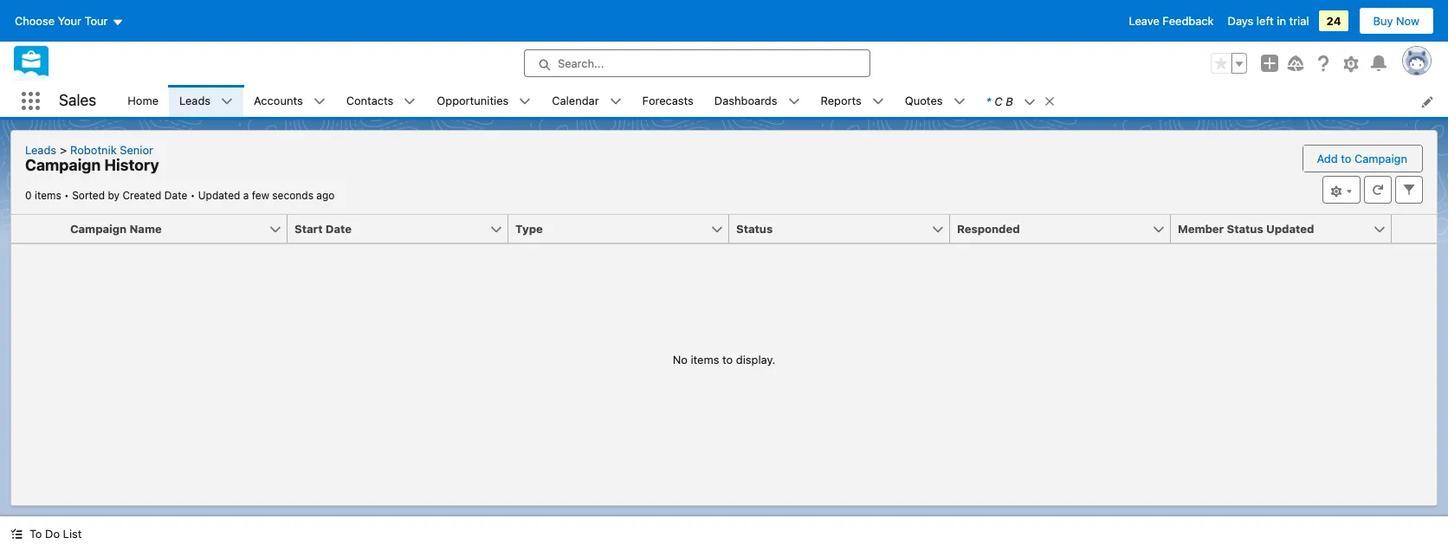 Task type: vqa. For each thing, say whether or not it's contained in the screenshot.
the Created within the Created Date link
no



Task type: locate. For each thing, give the bounding box(es) containing it.
campaign down sorted
[[70, 222, 127, 236]]

1 vertical spatial to
[[723, 352, 733, 366]]

date right created
[[164, 189, 187, 202]]

text default image
[[404, 96, 416, 108], [610, 96, 622, 108], [873, 96, 885, 108], [954, 96, 966, 108], [1024, 96, 1036, 108], [10, 528, 23, 540]]

text default image for accounts
[[313, 96, 326, 108]]

1 horizontal spatial date
[[326, 222, 352, 236]]

leads right home
[[179, 93, 211, 107]]

text default image right contacts on the left
[[404, 96, 416, 108]]

search...
[[558, 56, 604, 70]]

campaign name button
[[63, 215, 269, 243]]

choose your tour button
[[14, 7, 124, 35]]

1 vertical spatial date
[[326, 222, 352, 236]]

status element
[[730, 215, 961, 244]]

1 vertical spatial updated
[[1267, 222, 1315, 236]]

0 vertical spatial updated
[[198, 189, 240, 202]]

0 vertical spatial leads
[[179, 93, 211, 107]]

text default image inside leads list item
[[221, 96, 233, 108]]

campaign history|campaign history|list view element
[[10, 130, 1439, 506]]

1 horizontal spatial items
[[691, 352, 720, 366]]

member
[[1179, 222, 1225, 236]]

items for 0
[[35, 189, 61, 202]]

campaign name element
[[63, 215, 298, 244]]

items right the no
[[691, 352, 720, 366]]

days left in trial
[[1228, 14, 1310, 28]]

start date
[[295, 222, 352, 236]]

contacts link
[[336, 85, 404, 117]]

text default image left accounts link
[[221, 96, 233, 108]]

status inside member status updated button
[[1228, 222, 1264, 236]]

to
[[29, 527, 42, 541]]

1 vertical spatial leads
[[25, 143, 56, 157]]

opportunities list item
[[427, 85, 542, 117]]

opportunities link
[[427, 85, 519, 117]]

2 status from the left
[[1228, 222, 1264, 236]]

accounts
[[254, 93, 303, 107]]

contacts list item
[[336, 85, 427, 117]]

0
[[25, 189, 32, 202]]

0 vertical spatial items
[[35, 189, 61, 202]]

0 horizontal spatial date
[[164, 189, 187, 202]]

few
[[252, 189, 269, 202]]

list containing home
[[117, 85, 1449, 117]]

leads link up the 0
[[25, 143, 63, 157]]

campaign up sorted
[[25, 156, 101, 174]]

responded element
[[951, 215, 1182, 244]]

text default image for leads
[[221, 96, 233, 108]]

campaign
[[1355, 152, 1408, 166], [25, 156, 101, 174], [70, 222, 127, 236]]

text default image right b
[[1024, 96, 1036, 108]]

date right start
[[326, 222, 352, 236]]

leads link
[[169, 85, 221, 117], [25, 143, 63, 157]]

to left display.
[[723, 352, 733, 366]]

text default image inside contacts list item
[[404, 96, 416, 108]]

campaign for campaign history
[[25, 156, 101, 174]]

text default image right "reports"
[[873, 96, 885, 108]]

text default image inside accounts list item
[[313, 96, 326, 108]]

leave
[[1130, 14, 1160, 28]]

1 horizontal spatial to
[[1342, 152, 1352, 166]]

*
[[987, 94, 992, 108]]

• up campaign name element on the top
[[190, 189, 195, 202]]

to
[[1342, 152, 1352, 166], [723, 352, 733, 366]]

list
[[117, 85, 1449, 117]]

text default image left calendar link
[[519, 96, 532, 108]]

1 horizontal spatial updated
[[1267, 222, 1315, 236]]

items right the 0
[[35, 189, 61, 202]]

member status updated
[[1179, 222, 1315, 236]]

• left sorted
[[64, 189, 69, 202]]

type element
[[509, 215, 740, 244]]

text default image inside dashboards list item
[[788, 96, 800, 108]]

list item
[[976, 85, 1064, 117]]

days
[[1228, 14, 1254, 28]]

0 vertical spatial date
[[164, 189, 187, 202]]

campaign for campaign name
[[70, 222, 127, 236]]

your
[[58, 14, 81, 28]]

choose your tour
[[15, 14, 108, 28]]

type
[[516, 222, 543, 236]]

to inside button
[[1342, 152, 1352, 166]]

responded
[[958, 222, 1021, 236]]

name
[[130, 222, 162, 236]]

0 items • sorted by created date • updated a few seconds ago
[[25, 189, 335, 202]]

reports list item
[[811, 85, 895, 117]]

1 vertical spatial leads link
[[25, 143, 63, 157]]

ago
[[317, 189, 335, 202]]

updated
[[198, 189, 240, 202], [1267, 222, 1315, 236]]

1 horizontal spatial status
[[1228, 222, 1264, 236]]

text default image left *
[[954, 96, 966, 108]]

list item containing *
[[976, 85, 1064, 117]]

to right add at the top right of page
[[1342, 152, 1352, 166]]

calendar
[[552, 93, 599, 107]]

0 horizontal spatial items
[[35, 189, 61, 202]]

0 horizontal spatial leads link
[[25, 143, 63, 157]]

0 horizontal spatial •
[[64, 189, 69, 202]]

1 horizontal spatial leads
[[179, 93, 211, 107]]

0 horizontal spatial leads
[[25, 143, 56, 157]]

leads inside leads link
[[179, 93, 211, 107]]

opportunities
[[437, 93, 509, 107]]

no
[[673, 352, 688, 366]]

•
[[64, 189, 69, 202], [190, 189, 195, 202]]

* c b
[[987, 94, 1014, 108]]

1 vertical spatial items
[[691, 352, 720, 366]]

start date element
[[288, 215, 519, 244]]

c
[[995, 94, 1003, 108]]

text default image for contacts
[[404, 96, 416, 108]]

start
[[295, 222, 323, 236]]

contacts
[[346, 93, 394, 107]]

text default image inside reports list item
[[873, 96, 885, 108]]

feedback
[[1163, 14, 1215, 28]]

leads link right home
[[169, 85, 221, 117]]

0 vertical spatial to
[[1342, 152, 1352, 166]]

leads
[[179, 93, 211, 107], [25, 143, 56, 157]]

status
[[737, 222, 773, 236], [1228, 222, 1264, 236]]

0 horizontal spatial status
[[737, 222, 773, 236]]

to do list
[[29, 527, 82, 541]]

text default image left 'reports' link
[[788, 96, 800, 108]]

left
[[1257, 14, 1275, 28]]

group
[[1212, 53, 1248, 74]]

24
[[1327, 14, 1342, 28]]

member status updated element
[[1172, 215, 1403, 244]]

1 horizontal spatial leads link
[[169, 85, 221, 117]]

text default image for quotes
[[954, 96, 966, 108]]

leads up the 0
[[25, 143, 56, 157]]

0 horizontal spatial to
[[723, 352, 733, 366]]

text default image right calendar
[[610, 96, 622, 108]]

items
[[35, 189, 61, 202], [691, 352, 720, 366]]

text default image inside calendar list item
[[610, 96, 622, 108]]

text default image inside quotes list item
[[954, 96, 966, 108]]

history
[[104, 156, 159, 174]]

1 horizontal spatial •
[[190, 189, 195, 202]]

quotes list item
[[895, 85, 976, 117]]

sales
[[59, 91, 96, 109]]

0 horizontal spatial updated
[[198, 189, 240, 202]]

robotnik senior
[[70, 143, 153, 157]]

text default image right accounts
[[313, 96, 326, 108]]

text default image
[[1044, 95, 1056, 107], [221, 96, 233, 108], [313, 96, 326, 108], [519, 96, 532, 108], [788, 96, 800, 108]]

home link
[[117, 85, 169, 117]]

calendar list item
[[542, 85, 632, 117]]

text default image inside opportunities list item
[[519, 96, 532, 108]]

text default image left to
[[10, 528, 23, 540]]

updated inside button
[[1267, 222, 1315, 236]]

1 status from the left
[[737, 222, 773, 236]]

date
[[164, 189, 187, 202], [326, 222, 352, 236]]

calendar link
[[542, 85, 610, 117]]

no items to display.
[[673, 352, 776, 366]]



Task type: describe. For each thing, give the bounding box(es) containing it.
seconds
[[272, 189, 314, 202]]

status inside status button
[[737, 222, 773, 236]]

date inside button
[[326, 222, 352, 236]]

action element
[[1393, 215, 1438, 244]]

text default image for calendar
[[610, 96, 622, 108]]

accounts link
[[244, 85, 313, 117]]

home
[[128, 93, 159, 107]]

add
[[1318, 152, 1339, 166]]

text default image for opportunities
[[519, 96, 532, 108]]

b
[[1006, 94, 1014, 108]]

forecasts link
[[632, 85, 704, 117]]

start date button
[[288, 215, 490, 243]]

forecasts
[[643, 93, 694, 107]]

item number element
[[11, 215, 63, 244]]

by
[[108, 189, 120, 202]]

reports
[[821, 93, 862, 107]]

robotnik
[[70, 143, 117, 157]]

add to campaign button
[[1304, 146, 1422, 172]]

display.
[[736, 352, 776, 366]]

created
[[123, 189, 162, 202]]

leads link inside campaign history|campaign history|list view element
[[25, 143, 63, 157]]

leads inside campaign history|campaign history|list view element
[[25, 143, 56, 157]]

status button
[[730, 215, 932, 243]]

member status updated button
[[1172, 215, 1374, 243]]

tour
[[85, 14, 108, 28]]

sorted
[[72, 189, 105, 202]]

type button
[[509, 215, 711, 243]]

campaign history
[[25, 156, 159, 174]]

buy now button
[[1359, 7, 1435, 35]]

do
[[45, 527, 60, 541]]

dashboards
[[715, 93, 778, 107]]

action image
[[1393, 215, 1438, 243]]

add to campaign
[[1318, 152, 1408, 166]]

2 • from the left
[[190, 189, 195, 202]]

buy
[[1374, 14, 1394, 28]]

dashboards list item
[[704, 85, 811, 117]]

reports link
[[811, 85, 873, 117]]

a
[[243, 189, 249, 202]]

leave feedback link
[[1130, 14, 1215, 28]]

0 vertical spatial leads link
[[169, 85, 221, 117]]

leave feedback
[[1130, 14, 1215, 28]]

campaign history status
[[25, 189, 198, 202]]

search... button
[[524, 49, 871, 77]]

text default image for reports
[[873, 96, 885, 108]]

item number image
[[11, 215, 63, 243]]

1 • from the left
[[64, 189, 69, 202]]

text default image right b
[[1044, 95, 1056, 107]]

quotes link
[[895, 85, 954, 117]]

senior
[[120, 143, 153, 157]]

campaign name
[[70, 222, 162, 236]]

leads list item
[[169, 85, 244, 117]]

choose
[[15, 14, 55, 28]]

items for no
[[691, 352, 720, 366]]

quotes
[[905, 93, 943, 107]]

text default image for dashboards
[[788, 96, 800, 108]]

trial
[[1290, 14, 1310, 28]]

buy now
[[1374, 14, 1420, 28]]

accounts list item
[[244, 85, 336, 117]]

campaign right add at the top right of page
[[1355, 152, 1408, 166]]

now
[[1397, 14, 1420, 28]]

dashboards link
[[704, 85, 788, 117]]

in
[[1278, 14, 1287, 28]]

responded button
[[951, 215, 1153, 243]]

robotnik senior link
[[63, 143, 160, 157]]

text default image inside to do list 'button'
[[10, 528, 23, 540]]

to do list button
[[0, 517, 92, 551]]

list
[[63, 527, 82, 541]]



